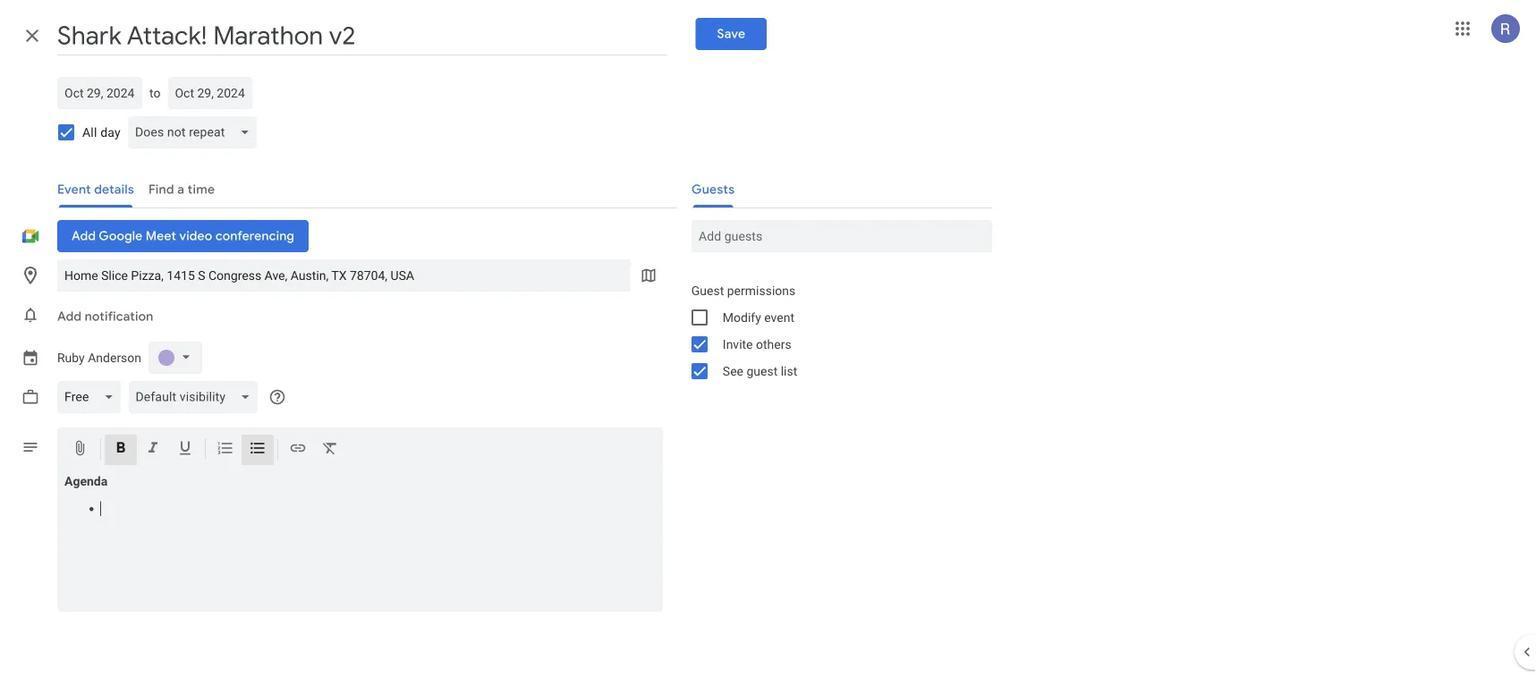 Task type: describe. For each thing, give the bounding box(es) containing it.
ruby
[[57, 351, 85, 365]]

bulleted list image
[[249, 439, 267, 460]]

Start date text field
[[64, 82, 135, 104]]

see guest list
[[723, 364, 798, 379]]

formatting options toolbar
[[57, 428, 663, 471]]

underline image
[[176, 439, 194, 460]]

ruby anderson
[[57, 351, 141, 365]]

agenda
[[64, 474, 108, 489]]

anderson
[[88, 351, 141, 365]]

others
[[756, 337, 792, 352]]

invite
[[723, 337, 753, 352]]

guest
[[747, 364, 778, 379]]

day
[[100, 125, 121, 140]]

save button
[[696, 18, 767, 50]]

save
[[717, 26, 745, 42]]

guest
[[692, 283, 724, 298]]

list
[[781, 364, 798, 379]]

group containing guest permissions
[[677, 277, 992, 385]]

modify
[[723, 310, 761, 325]]

guest permissions
[[692, 283, 796, 298]]



Task type: locate. For each thing, give the bounding box(es) containing it.
Guests text field
[[699, 220, 985, 252]]

numbered list image
[[217, 439, 234, 460]]

all
[[82, 125, 97, 140]]

notification
[[85, 309, 153, 325]]

modify event
[[723, 310, 795, 325]]

End date text field
[[175, 82, 246, 104]]

Description text field
[[57, 474, 663, 609]]

Location text field
[[64, 260, 624, 292]]

add
[[57, 309, 82, 325]]

permissions
[[727, 283, 796, 298]]

add notification button
[[50, 295, 161, 338]]

event
[[765, 310, 795, 325]]

add notification
[[57, 309, 153, 325]]

invite others
[[723, 337, 792, 352]]

all day
[[82, 125, 121, 140]]

to
[[149, 85, 161, 100]]

group
[[677, 277, 992, 385]]

Title text field
[[57, 16, 667, 55]]

None field
[[128, 116, 264, 149], [57, 381, 128, 413], [128, 381, 265, 413], [128, 116, 264, 149], [57, 381, 128, 413], [128, 381, 265, 413]]

remove formatting image
[[321, 439, 339, 460]]

italic image
[[144, 439, 162, 460]]

insert link image
[[289, 439, 307, 460]]

see
[[723, 364, 744, 379]]

bold image
[[112, 439, 130, 460]]



Task type: vqa. For each thing, say whether or not it's contained in the screenshot.
Remove formatting image
yes



